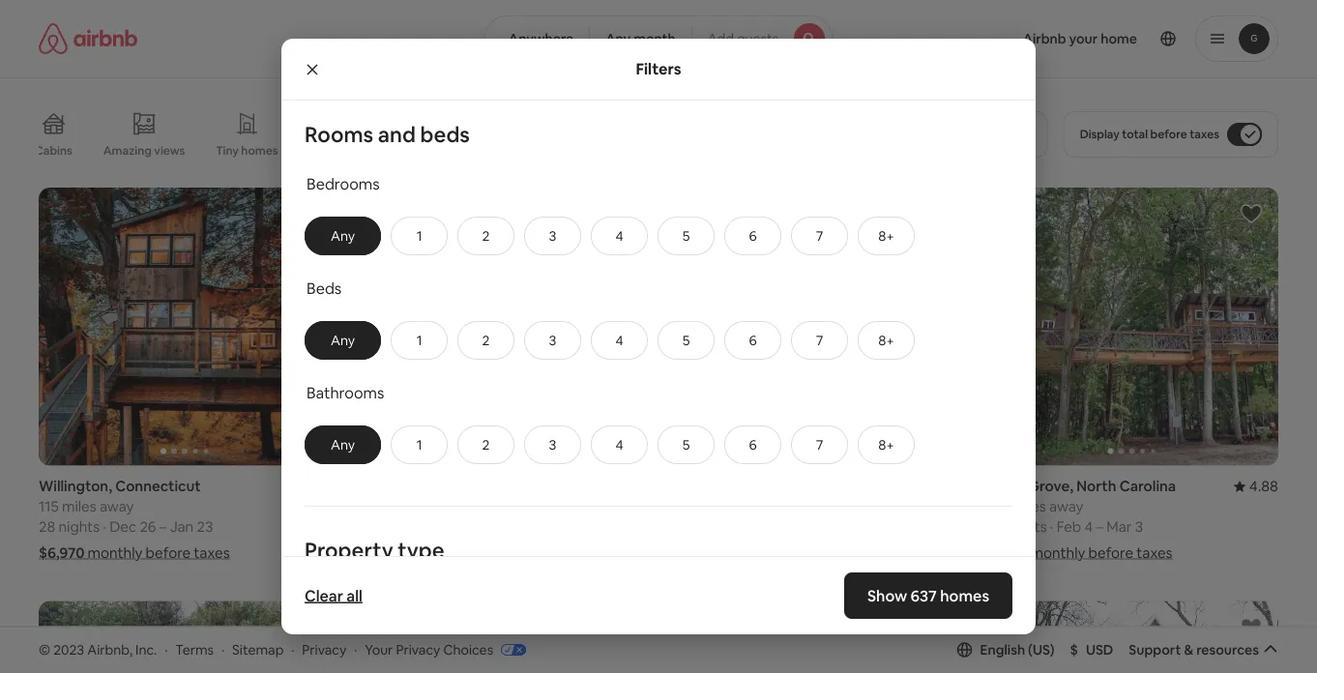 Task type: locate. For each thing, give the bounding box(es) containing it.
0 vertical spatial 5 button
[[658, 217, 715, 255]]

3 8+ element from the top
[[879, 436, 895, 454]]

2 nights from the left
[[1006, 518, 1047, 536]]

· left dec
[[103, 518, 106, 536]]

2 for beds
[[482, 332, 490, 349]]

8+ for bedrooms
[[879, 227, 895, 245]]

5 button for beds
[[658, 321, 715, 360]]

1 nights from the left
[[59, 518, 100, 536]]

nights inside china grove, north carolina 516 miles away 28 nights · feb 4 – mar 3 $5,741 monthly before taxes
[[1006, 518, 1047, 536]]

3 5 from the top
[[683, 436, 690, 454]]

1 vertical spatial 7 button
[[791, 321, 849, 360]]

2 8+ button from the top
[[858, 321, 915, 360]]

– left mar
[[1097, 518, 1104, 536]]

any button for bedrooms
[[305, 217, 381, 255]]

2
[[482, 227, 490, 245], [482, 332, 490, 349], [482, 436, 490, 454]]

2 any element from the top
[[325, 332, 361, 349]]

anywhere
[[509, 30, 574, 47]]

0 horizontal spatial show
[[614, 556, 649, 573]]

2 7 from the top
[[816, 332, 824, 349]]

2 vertical spatial 2
[[482, 436, 490, 454]]

before for $5,206
[[462, 544, 507, 563]]

–
[[160, 518, 167, 536], [1097, 518, 1104, 536]]

3 any element from the top
[[325, 436, 361, 454]]

4 button for bedrooms
[[591, 217, 648, 255]]

your privacy choices
[[365, 641, 494, 659]]

add
[[708, 30, 734, 47]]

any inside button
[[606, 30, 631, 47]]

support & resources button
[[1129, 641, 1279, 659]]

2 2 button from the top
[[458, 321, 515, 360]]

2 vertical spatial 8+ element
[[879, 436, 895, 454]]

7
[[816, 227, 824, 245], [816, 332, 824, 349], [816, 436, 824, 454]]

0 vertical spatial 7 button
[[791, 217, 849, 255]]

·
[[103, 518, 106, 536], [1051, 518, 1054, 536], [165, 641, 168, 659], [222, 641, 225, 659], [291, 641, 295, 659], [354, 641, 357, 659]]

homes right the historical
[[363, 143, 400, 158]]

type
[[398, 536, 445, 564]]

1 vertical spatial 3 button
[[524, 321, 582, 360]]

2 4 button from the top
[[591, 321, 648, 360]]

2 vertical spatial 8+ button
[[858, 426, 915, 464]]

0 horizontal spatial privacy
[[302, 641, 347, 659]]

0 vertical spatial 5
[[683, 227, 690, 245]]

guests
[[737, 30, 779, 47]]

1 horizontal spatial nights
[[1006, 518, 1047, 536]]

privacy link
[[302, 641, 347, 659]]

3 any button from the top
[[305, 426, 381, 464]]

– right 26
[[160, 518, 167, 536]]

1 vertical spatial 8+ button
[[858, 321, 915, 360]]

2 vertical spatial 8+
[[879, 436, 895, 454]]

3 1 button from the top
[[391, 426, 448, 464]]

miles
[[62, 497, 96, 516], [382, 497, 417, 516], [699, 497, 733, 516], [1012, 497, 1047, 516]]

monthly down 588 miles away
[[722, 544, 777, 563]]

588
[[671, 497, 696, 516]]

1 vertical spatial any element
[[325, 332, 361, 349]]

0 vertical spatial 2
[[482, 227, 490, 245]]

property type
[[305, 536, 445, 564]]

away up dec
[[100, 497, 134, 516]]

4
[[616, 227, 624, 245], [616, 332, 624, 349], [616, 436, 624, 454], [1085, 518, 1093, 536]]

0 vertical spatial 3 button
[[524, 217, 582, 255]]

1 vertical spatial 1 button
[[391, 321, 448, 360]]

2 any button from the top
[[305, 321, 381, 360]]

rooms
[[305, 120, 374, 148]]

show inside button
[[614, 556, 649, 573]]

2 vertical spatial 6
[[749, 436, 757, 454]]

1 vertical spatial 2 button
[[458, 321, 515, 360]]

1 vertical spatial 4 button
[[591, 321, 648, 360]]

$12,771 monthly before taxes
[[671, 544, 865, 563]]

252
[[355, 497, 379, 516]]

show left 637
[[868, 586, 908, 606]]

1 vertical spatial 6 button
[[725, 321, 782, 360]]

2 6 from the top
[[749, 332, 757, 349]]

monthly down dec
[[88, 544, 143, 563]]

nights up $6,970
[[59, 518, 100, 536]]

add to wishlist: willington, connecticut image
[[293, 202, 316, 225]]

1 8+ from the top
[[879, 227, 895, 245]]

views
[[154, 143, 185, 158]]

1 3 button from the top
[[524, 217, 582, 255]]

2 vertical spatial 6 button
[[725, 426, 782, 464]]

7 button for bathrooms
[[791, 426, 849, 464]]

miles right the 252
[[382, 497, 417, 516]]

any left month on the top of page
[[606, 30, 631, 47]]

1 4 button from the top
[[591, 217, 648, 255]]

4 for beds
[[616, 332, 624, 349]]

0 horizontal spatial homes
[[241, 143, 278, 158]]

1 1 from the top
[[417, 227, 422, 245]]

3 2 button from the top
[[458, 426, 515, 464]]

1 28 from the left
[[39, 518, 55, 536]]

3 miles from the left
[[699, 497, 733, 516]]

2 8+ from the top
[[879, 332, 895, 349]]

1 horizontal spatial privacy
[[396, 641, 441, 659]]

2 horizontal spatial homes
[[941, 586, 990, 606]]

before inside button
[[1151, 127, 1188, 142]]

3 7 from the top
[[816, 436, 824, 454]]

1 vertical spatial 7
[[816, 332, 824, 349]]

2 vertical spatial 2 button
[[458, 426, 515, 464]]

2 monthly from the left
[[404, 544, 459, 563]]

1 any button from the top
[[305, 217, 381, 255]]

0 vertical spatial 4 button
[[591, 217, 648, 255]]

before
[[1151, 127, 1188, 142], [146, 544, 191, 563], [462, 544, 507, 563], [780, 544, 825, 563], [1089, 544, 1134, 563]]

28
[[39, 518, 55, 536], [986, 518, 1003, 536]]

1 vertical spatial show
[[868, 586, 908, 606]]

show
[[614, 556, 649, 573], [868, 586, 908, 606]]

0 horizontal spatial 28
[[39, 518, 55, 536]]

any button down bedrooms
[[305, 217, 381, 255]]

· right terms
[[222, 641, 225, 659]]

4.89 out of 5 average rating image
[[287, 477, 331, 496]]

3
[[549, 227, 557, 245], [549, 332, 557, 349], [549, 436, 557, 454], [1136, 518, 1144, 536]]

6 button
[[725, 217, 782, 255], [725, 321, 782, 360], [725, 426, 782, 464]]

terms · sitemap · privacy
[[175, 641, 347, 659]]

group containing amazing views
[[35, 97, 947, 172]]

any button up 4.89
[[305, 426, 381, 464]]

creative spaces
[[431, 143, 518, 158]]

4 miles from the left
[[1012, 497, 1047, 516]]

2 6 button from the top
[[725, 321, 782, 360]]

before for display
[[1151, 127, 1188, 142]]

nights up "$5,741"
[[1006, 518, 1047, 536]]

1
[[417, 227, 422, 245], [417, 332, 422, 349], [417, 436, 422, 454]]

china
[[986, 477, 1026, 496]]

show left map
[[614, 556, 649, 573]]

$ usd
[[1071, 641, 1114, 659]]

2 vertical spatial any button
[[305, 426, 381, 464]]

group
[[35, 97, 947, 172], [39, 188, 331, 466], [355, 188, 647, 466], [671, 188, 963, 466], [986, 188, 1279, 466], [39, 601, 331, 673], [355, 601, 647, 673], [671, 601, 963, 673], [986, 601, 1279, 673]]

0 vertical spatial 8+ button
[[858, 217, 915, 255]]

4 monthly from the left
[[1031, 544, 1086, 563]]

0 horizontal spatial –
[[160, 518, 167, 536]]

None search field
[[485, 15, 833, 62]]

homes right tiny
[[241, 143, 278, 158]]

2 vertical spatial 4 button
[[591, 426, 648, 464]]

1 horizontal spatial show
[[868, 586, 908, 606]]

28 down 516
[[986, 518, 1003, 536]]

0 vertical spatial 8+
[[879, 227, 895, 245]]

any element down bedrooms
[[325, 227, 361, 245]]

4.88
[[1250, 477, 1279, 496]]

0 horizontal spatial nights
[[59, 518, 100, 536]]

show for show 637 homes
[[868, 586, 908, 606]]

1 1 button from the top
[[391, 217, 448, 255]]

1 7 button from the top
[[791, 217, 849, 255]]

show 637 homes
[[868, 586, 990, 606]]

2 5 button from the top
[[658, 321, 715, 360]]

3 3 button from the top
[[524, 426, 582, 464]]

$5,741
[[986, 544, 1028, 563]]

1 vertical spatial 5 button
[[658, 321, 715, 360]]

monthly inside willington, connecticut 115 miles away 28 nights · dec 26 – jan 23 $6,970 monthly before taxes
[[88, 544, 143, 563]]

any down bedrooms
[[331, 227, 355, 245]]

6 button for beds
[[725, 321, 782, 360]]

0 vertical spatial 1 button
[[391, 217, 448, 255]]

2 vertical spatial 1 button
[[391, 426, 448, 464]]

and
[[378, 120, 416, 148]]

0 vertical spatial any button
[[305, 217, 381, 255]]

8+ button for bathrooms
[[858, 426, 915, 464]]

0 vertical spatial 7
[[816, 227, 824, 245]]

© 2023 airbnb, inc. ·
[[39, 641, 168, 659]]

1 5 from the top
[[683, 227, 690, 245]]

1 button
[[391, 217, 448, 255], [391, 321, 448, 360], [391, 426, 448, 464]]

1 vertical spatial 2
[[482, 332, 490, 349]]

total
[[1123, 127, 1149, 142]]

property
[[305, 536, 393, 564]]

©
[[39, 641, 50, 659]]

2 button
[[458, 217, 515, 255], [458, 321, 515, 360], [458, 426, 515, 464]]

2 vertical spatial 7 button
[[791, 426, 849, 464]]

3 6 button from the top
[[725, 426, 782, 464]]

monthly down feb
[[1031, 544, 1086, 563]]

filters dialog
[[282, 39, 1036, 673]]

show inside filters dialog
[[868, 586, 908, 606]]

nights
[[59, 518, 100, 536], [1006, 518, 1047, 536]]

add to wishlist: frazeysburg, ohio image
[[1240, 616, 1264, 639]]

any element for beds
[[325, 332, 361, 349]]

3 8+ from the top
[[879, 436, 895, 454]]

23
[[197, 518, 213, 536]]

any up "bathrooms"
[[331, 332, 355, 349]]

2 28 from the left
[[986, 518, 1003, 536]]

1 6 button from the top
[[725, 217, 782, 255]]

filters
[[636, 59, 682, 79]]

1 6 from the top
[[749, 227, 757, 245]]

516
[[986, 497, 1009, 516]]

1 – from the left
[[160, 518, 167, 536]]

1 2 button from the top
[[458, 217, 515, 255]]

monthly inside china grove, north carolina 516 miles away 28 nights · feb 4 – mar 3 $5,741 monthly before taxes
[[1031, 544, 1086, 563]]

3 1 from the top
[[417, 436, 422, 454]]

any button for beds
[[305, 321, 381, 360]]

anywhere button
[[485, 15, 590, 62]]

any button up "bathrooms"
[[305, 321, 381, 360]]

· right inc.
[[165, 641, 168, 659]]

28 inside china grove, north carolina 516 miles away 28 nights · feb 4 – mar 3 $5,741 monthly before taxes
[[986, 518, 1003, 536]]

0 vertical spatial show
[[614, 556, 649, 573]]

$5,206
[[355, 544, 401, 563]]

8+ element
[[879, 227, 895, 245], [879, 332, 895, 349], [879, 436, 895, 454]]

homes inside show 637 homes link
[[941, 586, 990, 606]]

miles down willington,
[[62, 497, 96, 516]]

1 vertical spatial 6
[[749, 332, 757, 349]]

2 1 button from the top
[[391, 321, 448, 360]]

1 8+ element from the top
[[879, 227, 895, 245]]

1 vertical spatial 8+ element
[[879, 332, 895, 349]]

8+ button
[[858, 217, 915, 255], [858, 321, 915, 360], [858, 426, 915, 464]]

1 monthly from the left
[[88, 544, 143, 563]]

any up 4.89
[[331, 436, 355, 454]]

taxes
[[1190, 127, 1220, 142], [194, 544, 230, 563], [510, 544, 546, 563], [828, 544, 865, 563], [1137, 544, 1173, 563]]

2 1 from the top
[[417, 332, 422, 349]]

historical homes
[[309, 143, 400, 158]]

add to wishlist: millersburg, ohio image
[[609, 616, 632, 639]]

5 button
[[658, 217, 715, 255], [658, 321, 715, 360], [658, 426, 715, 464]]

7 button
[[791, 217, 849, 255], [791, 321, 849, 360], [791, 426, 849, 464]]

historical
[[309, 143, 361, 158]]

any element up 4.89
[[325, 436, 361, 454]]

1 horizontal spatial –
[[1097, 518, 1104, 536]]

6 for bedrooms
[[749, 227, 757, 245]]

add to wishlist: china grove, north carolina image
[[1240, 202, 1264, 225]]

1 away from the left
[[100, 497, 134, 516]]

bedrooms
[[307, 173, 380, 193]]

3 4 button from the top
[[591, 426, 648, 464]]

2 vertical spatial any element
[[325, 436, 361, 454]]

2 3 button from the top
[[524, 321, 582, 360]]

3 5 button from the top
[[658, 426, 715, 464]]

1 vertical spatial 5
[[683, 332, 690, 349]]

4 away from the left
[[1050, 497, 1084, 516]]

any for bathrooms
[[331, 436, 355, 454]]

5 for beds
[[683, 332, 690, 349]]

2 button for bathrooms
[[458, 426, 515, 464]]

3 8+ button from the top
[[858, 426, 915, 464]]

8+ element for bedrooms
[[879, 227, 895, 245]]

away up feb
[[1050, 497, 1084, 516]]

2 5 from the top
[[683, 332, 690, 349]]

2 privacy from the left
[[396, 641, 441, 659]]

feb
[[1057, 518, 1082, 536]]

0 vertical spatial 6
[[749, 227, 757, 245]]

2 vertical spatial 5
[[683, 436, 690, 454]]

homes right 637
[[941, 586, 990, 606]]

&
[[1185, 641, 1194, 659]]

4.88 out of 5 average rating image
[[1234, 477, 1279, 496]]

2 – from the left
[[1097, 518, 1104, 536]]

1 for bedrooms
[[417, 227, 422, 245]]

before for $12,771
[[780, 544, 825, 563]]

privacy right your
[[396, 641, 441, 659]]

3 for bedrooms
[[549, 227, 557, 245]]

2 vertical spatial 7
[[816, 436, 824, 454]]

monthly right "$5,206"
[[404, 544, 459, 563]]

china grove, north carolina 516 miles away 28 nights · feb 4 – mar 3 $5,741 monthly before taxes
[[986, 477, 1177, 563]]

miles right "588" on the bottom right
[[699, 497, 733, 516]]

any month
[[606, 30, 676, 47]]

2 vertical spatial 1
[[417, 436, 422, 454]]

1 miles from the left
[[62, 497, 96, 516]]

your
[[365, 641, 393, 659]]

28 down 115
[[39, 518, 55, 536]]

profile element
[[856, 0, 1279, 77]]

any button
[[305, 217, 381, 255], [305, 321, 381, 360], [305, 426, 381, 464]]

2 7 button from the top
[[791, 321, 849, 360]]

2023
[[53, 641, 84, 659]]

your privacy choices link
[[365, 641, 526, 660]]

1 8+ button from the top
[[858, 217, 915, 255]]

1 horizontal spatial homes
[[363, 143, 400, 158]]

115
[[39, 497, 59, 516]]

8+ element for bathrooms
[[879, 436, 895, 454]]

6
[[749, 227, 757, 245], [749, 332, 757, 349], [749, 436, 757, 454]]

homes
[[363, 143, 400, 158], [241, 143, 278, 158], [941, 586, 990, 606]]

miles down 'grove,'
[[1012, 497, 1047, 516]]

0 vertical spatial 8+ element
[[879, 227, 895, 245]]

taxes inside button
[[1190, 127, 1220, 142]]

4 button for bathrooms
[[591, 426, 648, 464]]

1 any element from the top
[[325, 227, 361, 245]]

1 horizontal spatial 28
[[986, 518, 1003, 536]]

6 for bathrooms
[[749, 436, 757, 454]]

creative
[[431, 143, 478, 158]]

2 vertical spatial 3 button
[[524, 426, 582, 464]]

· down add to wishlist: waterbury, vermont icon
[[291, 641, 295, 659]]

1 vertical spatial 1
[[417, 332, 422, 349]]

homes for historical homes
[[363, 143, 400, 158]]

3 button
[[524, 217, 582, 255], [524, 321, 582, 360], [524, 426, 582, 464]]

1 5 button from the top
[[658, 217, 715, 255]]

$5,206 monthly before taxes
[[355, 544, 546, 563]]

0 vertical spatial 1
[[417, 227, 422, 245]]

1 vertical spatial 8+
[[879, 332, 895, 349]]

2 8+ element from the top
[[879, 332, 895, 349]]

2 vertical spatial 5 button
[[658, 426, 715, 464]]

1 2 from the top
[[482, 227, 490, 245]]

– inside china grove, north carolina 516 miles away 28 nights · feb 4 – mar 3 $5,741 monthly before taxes
[[1097, 518, 1104, 536]]

amazing views
[[103, 143, 185, 158]]

nights inside willington, connecticut 115 miles away 28 nights · dec 26 – jan 23 $6,970 monthly before taxes
[[59, 518, 100, 536]]

3 2 from the top
[[482, 436, 490, 454]]

away up $12,771 monthly before taxes
[[736, 497, 771, 516]]

0 vertical spatial 6 button
[[725, 217, 782, 255]]

1 vertical spatial any button
[[305, 321, 381, 360]]

(us)
[[1029, 641, 1055, 659]]

away up type
[[420, 497, 454, 516]]

willington, connecticut 115 miles away 28 nights · dec 26 – jan 23 $6,970 monthly before taxes
[[39, 477, 230, 563]]

2 2 from the top
[[482, 332, 490, 349]]

4 inside china grove, north carolina 516 miles away 28 nights · feb 4 – mar 3 $5,741 monthly before taxes
[[1085, 518, 1093, 536]]

8+ element for beds
[[879, 332, 895, 349]]

taxes inside china grove, north carolina 516 miles away 28 nights · feb 4 – mar 3 $5,741 monthly before taxes
[[1137, 544, 1173, 563]]

0 vertical spatial 2 button
[[458, 217, 515, 255]]

0 vertical spatial any element
[[325, 227, 361, 245]]

· left your
[[354, 641, 357, 659]]

3 6 from the top
[[749, 436, 757, 454]]

4 button
[[591, 217, 648, 255], [591, 321, 648, 360], [591, 426, 648, 464]]

3 7 button from the top
[[791, 426, 849, 464]]

any element up "bathrooms"
[[325, 332, 361, 349]]

any element
[[325, 227, 361, 245], [325, 332, 361, 349], [325, 436, 361, 454]]

2 for bathrooms
[[482, 436, 490, 454]]

privacy down add to wishlist: waterbury, vermont icon
[[302, 641, 347, 659]]

· left feb
[[1051, 518, 1054, 536]]

$
[[1071, 641, 1079, 659]]

6 button for bedrooms
[[725, 217, 782, 255]]

1 7 from the top
[[816, 227, 824, 245]]

show map button
[[595, 541, 723, 588]]



Task type: describe. For each thing, give the bounding box(es) containing it.
any for bedrooms
[[331, 227, 355, 245]]

26
[[140, 518, 156, 536]]

1 privacy from the left
[[302, 641, 347, 659]]

– inside willington, connecticut 115 miles away 28 nights · dec 26 – jan 23 $6,970 monthly before taxes
[[160, 518, 167, 536]]

2 button for beds
[[458, 321, 515, 360]]

any button for bathrooms
[[305, 426, 381, 464]]

support
[[1129, 641, 1182, 659]]

beds
[[307, 278, 342, 298]]

4 for bathrooms
[[616, 436, 624, 454]]

miles inside china grove, north carolina 516 miles away 28 nights · feb 4 – mar 3 $5,741 monthly before taxes
[[1012, 497, 1047, 516]]

support & resources
[[1129, 641, 1260, 659]]

$12,771
[[671, 544, 719, 563]]

7 for bedrooms
[[816, 227, 824, 245]]

spaces
[[480, 143, 518, 158]]

display total before taxes
[[1080, 127, 1220, 142]]

display
[[1080, 127, 1120, 142]]

$6,970
[[39, 544, 85, 563]]

tiny homes
[[216, 143, 278, 158]]

8+ button for bedrooms
[[858, 217, 915, 255]]

4.89
[[302, 477, 331, 496]]

8+ for beds
[[879, 332, 895, 349]]

terms
[[175, 641, 214, 659]]

28 inside willington, connecticut 115 miles away 28 nights · dec 26 – jan 23 $6,970 monthly before taxes
[[39, 518, 55, 536]]

2 away from the left
[[420, 497, 454, 516]]

3 button for bathrooms
[[524, 426, 582, 464]]

5 for bedrooms
[[683, 227, 690, 245]]

terms link
[[175, 641, 214, 659]]

2 miles from the left
[[382, 497, 417, 516]]

taxes inside willington, connecticut 115 miles away 28 nights · dec 26 – jan 23 $6,970 monthly before taxes
[[194, 544, 230, 563]]

add guests button
[[692, 15, 833, 62]]

6 button for bathrooms
[[725, 426, 782, 464]]

3 button for bedrooms
[[524, 217, 582, 255]]

7 button for beds
[[791, 321, 849, 360]]

north
[[1077, 477, 1117, 496]]

3 monthly from the left
[[722, 544, 777, 563]]

cabins
[[35, 143, 72, 158]]

all
[[347, 586, 363, 606]]

airbnb,
[[87, 641, 133, 659]]

show map
[[614, 556, 680, 573]]

6 for beds
[[749, 332, 757, 349]]

choices
[[444, 641, 494, 659]]

clear all
[[305, 586, 363, 606]]

3 for beds
[[549, 332, 557, 349]]

1 button for bathrooms
[[391, 426, 448, 464]]

month
[[634, 30, 676, 47]]

3 for bathrooms
[[549, 436, 557, 454]]

usd
[[1086, 641, 1114, 659]]

dec
[[109, 518, 137, 536]]

tiny
[[216, 143, 239, 158]]

taxes for display total before taxes
[[1190, 127, 1220, 142]]

7 for bathrooms
[[816, 436, 824, 454]]

2 for bedrooms
[[482, 227, 490, 245]]

willington,
[[39, 477, 112, 496]]

add to wishlist: waterbury, vermont image
[[293, 616, 316, 639]]

bathrooms
[[307, 382, 385, 402]]

before inside china grove, north carolina 516 miles away 28 nights · feb 4 – mar 3 $5,741 monthly before taxes
[[1089, 544, 1134, 563]]

5 for bathrooms
[[683, 436, 690, 454]]

rooms and beds
[[305, 120, 470, 148]]

4 for bedrooms
[[616, 227, 624, 245]]

any month button
[[589, 15, 693, 62]]

english
[[981, 641, 1026, 659]]

clear
[[305, 586, 343, 606]]

252 miles away
[[355, 497, 454, 516]]

sitemap
[[232, 641, 284, 659]]

add to wishlist: hardwick, vermont image
[[609, 202, 632, 225]]

· inside china grove, north carolina 516 miles away 28 nights · feb 4 – mar 3 $5,741 monthly before taxes
[[1051, 518, 1054, 536]]

homes for tiny homes
[[241, 143, 278, 158]]

8+ button for beds
[[858, 321, 915, 360]]

carolina
[[1120, 477, 1177, 496]]

map
[[652, 556, 680, 573]]

1 button for beds
[[391, 321, 448, 360]]

sitemap link
[[232, 641, 284, 659]]

5 button for bedrooms
[[658, 217, 715, 255]]

show for show map
[[614, 556, 649, 573]]

add guests
[[708, 30, 779, 47]]

away inside willington, connecticut 115 miles away 28 nights · dec 26 – jan 23 $6,970 monthly before taxes
[[100, 497, 134, 516]]

588 miles away
[[671, 497, 771, 516]]

7 for beds
[[816, 332, 824, 349]]

taxes for $12,771 monthly before taxes
[[828, 544, 865, 563]]

· inside willington, connecticut 115 miles away 28 nights · dec 26 – jan 23 $6,970 monthly before taxes
[[103, 518, 106, 536]]

before inside willington, connecticut 115 miles away 28 nights · dec 26 – jan 23 $6,970 monthly before taxes
[[146, 544, 191, 563]]

3 inside china grove, north carolina 516 miles away 28 nights · feb 4 – mar 3 $5,741 monthly before taxes
[[1136, 518, 1144, 536]]

mar
[[1107, 518, 1132, 536]]

add to wishlist: sanford, maine image
[[924, 616, 948, 639]]

3 button for beds
[[524, 321, 582, 360]]

5 button for bathrooms
[[658, 426, 715, 464]]

inc.
[[135, 641, 157, 659]]

4 button for beds
[[591, 321, 648, 360]]

miles inside willington, connecticut 115 miles away 28 nights · dec 26 – jan 23 $6,970 monthly before taxes
[[62, 497, 96, 516]]

2 button for bedrooms
[[458, 217, 515, 255]]

english (us) button
[[957, 641, 1055, 659]]

english (us)
[[981, 641, 1055, 659]]

taxes for $5,206 monthly before taxes
[[510, 544, 546, 563]]

any for beds
[[331, 332, 355, 349]]

show 637 homes link
[[845, 573, 1013, 619]]

3 away from the left
[[736, 497, 771, 516]]

1 button for bedrooms
[[391, 217, 448, 255]]

8+ for bathrooms
[[879, 436, 895, 454]]

display total before taxes button
[[1064, 111, 1279, 158]]

connecticut
[[115, 477, 201, 496]]

none search field containing anywhere
[[485, 15, 833, 62]]

amazing
[[103, 143, 152, 158]]

clear all button
[[295, 577, 372, 615]]

away inside china grove, north carolina 516 miles away 28 nights · feb 4 – mar 3 $5,741 monthly before taxes
[[1050, 497, 1084, 516]]

beds
[[420, 120, 470, 148]]

grove,
[[1029, 477, 1074, 496]]

1 for beds
[[417, 332, 422, 349]]

7 button for bedrooms
[[791, 217, 849, 255]]

637
[[911, 586, 937, 606]]

resources
[[1197, 641, 1260, 659]]

jan
[[170, 518, 194, 536]]

any element for bedrooms
[[325, 227, 361, 245]]

any element for bathrooms
[[325, 436, 361, 454]]

1 for bathrooms
[[417, 436, 422, 454]]



Task type: vqa. For each thing, say whether or not it's contained in the screenshot.
'Up' within UP TO $750 PER PERSON dropdown button
no



